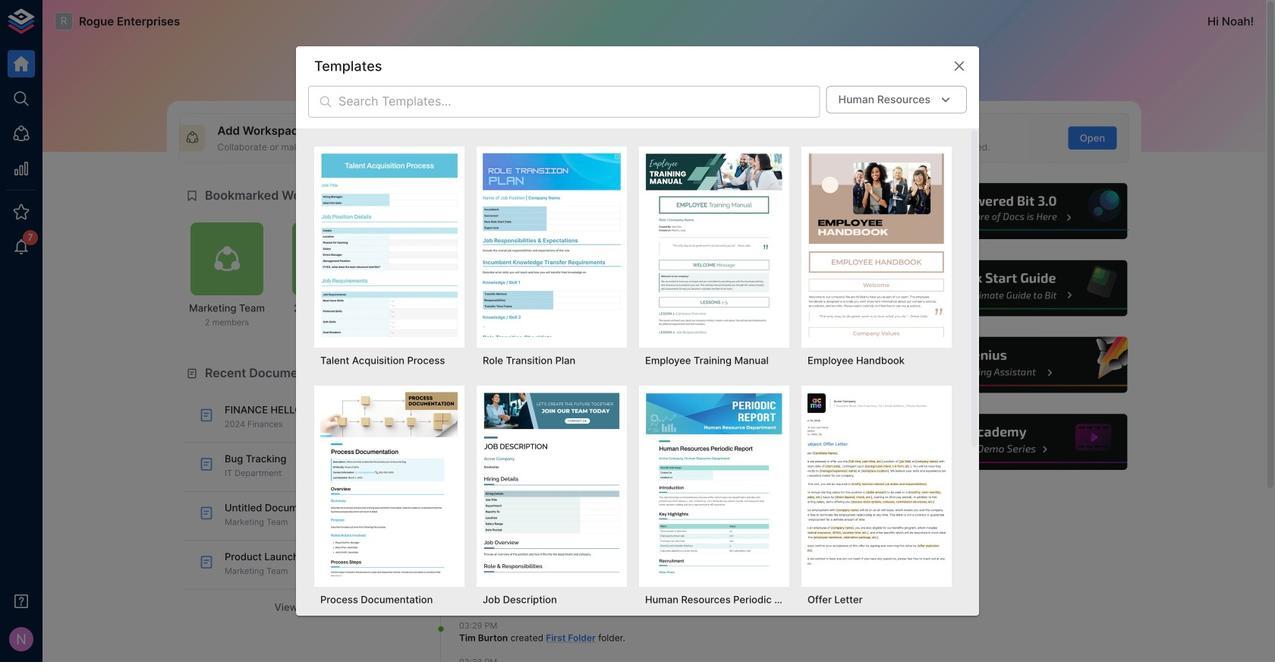 Task type: vqa. For each thing, say whether or not it's contained in the screenshot.
the 11:36 AM
no



Task type: locate. For each thing, give the bounding box(es) containing it.
talent acquisition process image
[[320, 153, 459, 337]]

process documentation image
[[320, 392, 459, 576]]

1 help image from the top
[[901, 181, 1130, 241]]

2 help image from the top
[[901, 258, 1130, 318]]

help image
[[901, 181, 1130, 241], [901, 258, 1130, 318], [901, 335, 1130, 395], [901, 412, 1130, 472]]

human resources periodic report image
[[645, 392, 784, 576]]

Search Templates... text field
[[339, 86, 820, 118]]

dialog
[[296, 46, 979, 662]]

3 help image from the top
[[901, 335, 1130, 395]]

4 help image from the top
[[901, 412, 1130, 472]]



Task type: describe. For each thing, give the bounding box(es) containing it.
employee training manual image
[[645, 153, 784, 337]]

offer letter image
[[808, 392, 946, 576]]

role transition plan image
[[483, 153, 621, 337]]

job description image
[[483, 392, 621, 576]]

employee handbook image
[[808, 153, 946, 337]]



